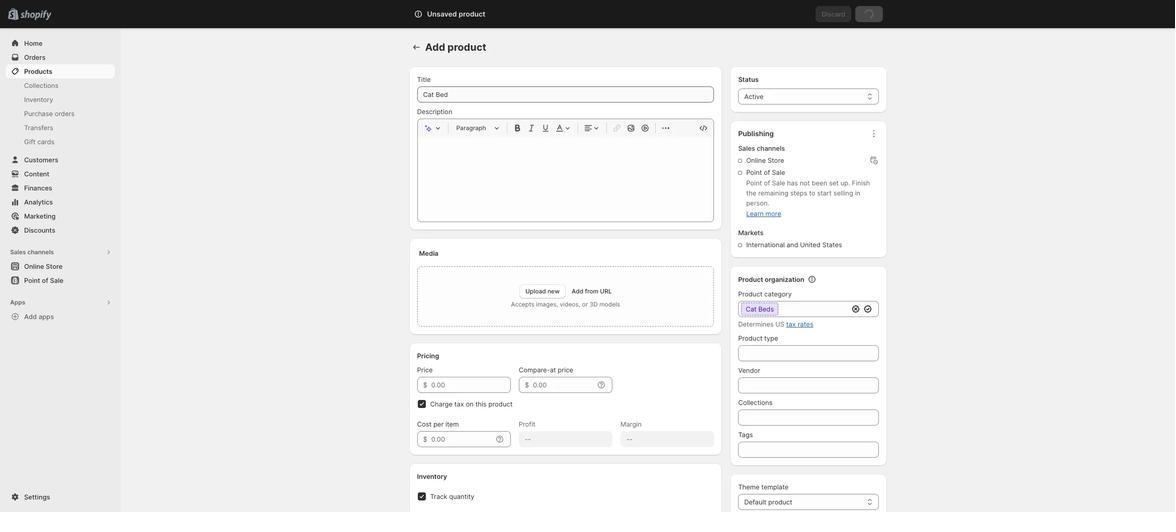 Task type: locate. For each thing, give the bounding box(es) containing it.
finances link
[[6, 181, 115, 195]]

0 vertical spatial sales channels
[[739, 144, 785, 152]]

1 vertical spatial store
[[46, 263, 63, 271]]

1 vertical spatial channels
[[27, 249, 54, 256]]

0 horizontal spatial sales
[[10, 249, 26, 256]]

determines
[[739, 320, 774, 329]]

selling
[[834, 189, 854, 197]]

1 vertical spatial product
[[739, 290, 763, 298]]

sales channels inside button
[[10, 249, 54, 256]]

sales channels down publishing
[[739, 144, 785, 152]]

1 product from the top
[[739, 276, 764, 284]]

0 vertical spatial sales
[[739, 144, 756, 152]]

point of sale
[[747, 169, 786, 177], [24, 277, 63, 285]]

1 vertical spatial sale
[[772, 179, 786, 187]]

add apps
[[24, 313, 54, 321]]

sales down the discounts
[[10, 249, 26, 256]]

2 vertical spatial point
[[24, 277, 40, 285]]

1 horizontal spatial store
[[768, 156, 785, 165]]

1 vertical spatial online store
[[24, 263, 63, 271]]

0 vertical spatial channels
[[757, 144, 785, 152]]

type
[[765, 335, 779, 343]]

publishing
[[739, 129, 774, 138]]

international
[[747, 241, 785, 249]]

rates
[[798, 320, 814, 329]]

media
[[419, 250, 439, 258]]

finish
[[852, 179, 871, 187]]

store
[[768, 156, 785, 165], [46, 263, 63, 271]]

shopify image
[[20, 10, 51, 20]]

product down determines
[[739, 335, 763, 343]]

point of sale down online store button at bottom left
[[24, 277, 63, 285]]

title
[[417, 75, 431, 84]]

1 horizontal spatial sales
[[739, 144, 756, 152]]

store up the point of sale link on the left bottom
[[46, 263, 63, 271]]

store up remaining
[[768, 156, 785, 165]]

1 vertical spatial tax
[[455, 400, 464, 409]]

online store button
[[0, 260, 121, 274]]

collections inside collections link
[[24, 82, 58, 90]]

online store link
[[6, 260, 115, 274]]

add inside button
[[24, 313, 37, 321]]

add product
[[425, 41, 487, 53]]

tax
[[787, 320, 796, 329], [455, 400, 464, 409]]

sales channels
[[739, 144, 785, 152], [10, 249, 54, 256]]

0 vertical spatial store
[[768, 156, 785, 165]]

2 horizontal spatial add
[[572, 288, 584, 295]]

2 vertical spatial sale
[[50, 277, 63, 285]]

0 horizontal spatial sales channels
[[10, 249, 54, 256]]

2 vertical spatial product
[[739, 335, 763, 343]]

product right the unsaved
[[459, 10, 486, 18]]

theme template
[[739, 484, 789, 492]]

point inside point of sale has not been set up. finish the remaining steps to start selling in person. learn more
[[747, 179, 763, 187]]

1 vertical spatial inventory
[[417, 473, 447, 481]]

1 vertical spatial add
[[572, 288, 584, 295]]

discounts link
[[6, 223, 115, 237]]

channels down the discounts
[[27, 249, 54, 256]]

or
[[582, 301, 588, 308]]

united
[[801, 241, 821, 249]]

inventory up track
[[417, 473, 447, 481]]

1 horizontal spatial add
[[425, 41, 445, 53]]

add from url
[[572, 288, 612, 295]]

product
[[459, 10, 486, 18], [448, 41, 487, 53], [489, 400, 513, 409], [769, 499, 793, 507]]

0 vertical spatial inventory
[[24, 96, 53, 104]]

2 product from the top
[[739, 290, 763, 298]]

point of sale up remaining
[[747, 169, 786, 177]]

0 vertical spatial tax
[[787, 320, 796, 329]]

1 vertical spatial sales channels
[[10, 249, 54, 256]]

0 horizontal spatial channels
[[27, 249, 54, 256]]

$ for price
[[423, 381, 428, 389]]

channels
[[757, 144, 785, 152], [27, 249, 54, 256]]

vendor
[[739, 367, 761, 375]]

tax right us
[[787, 320, 796, 329]]

analytics
[[24, 198, 53, 206]]

collections
[[24, 82, 58, 90], [739, 399, 773, 407]]

0 horizontal spatial online
[[24, 263, 44, 271]]

0 horizontal spatial store
[[46, 263, 63, 271]]

unsaved
[[427, 10, 457, 18]]

1 horizontal spatial online store
[[747, 156, 785, 165]]

online store up point of sale button
[[24, 263, 63, 271]]

product up product category
[[739, 276, 764, 284]]

url
[[600, 288, 612, 295]]

1 horizontal spatial inventory
[[417, 473, 447, 481]]

1 vertical spatial of
[[764, 179, 771, 187]]

$ down cost
[[423, 436, 428, 444]]

track
[[430, 493, 448, 501]]

product
[[739, 276, 764, 284], [739, 290, 763, 298], [739, 335, 763, 343]]

product down 'search' at top left
[[448, 41, 487, 53]]

sales down publishing
[[739, 144, 756, 152]]

collections down products on the top
[[24, 82, 58, 90]]

channels inside button
[[27, 249, 54, 256]]

template
[[762, 484, 789, 492]]

orders link
[[6, 50, 115, 64]]

add for add apps
[[24, 313, 37, 321]]

1 horizontal spatial collections
[[739, 399, 773, 407]]

sales channels down the discounts
[[10, 249, 54, 256]]

item
[[446, 421, 459, 429]]

profit
[[519, 421, 536, 429]]

Product type text field
[[739, 346, 879, 362]]

1 vertical spatial point
[[747, 179, 763, 187]]

from
[[585, 288, 599, 295]]

channels down publishing
[[757, 144, 785, 152]]

this
[[476, 400, 487, 409]]

images,
[[536, 301, 558, 308]]

gift cards
[[24, 138, 55, 146]]

product for default product
[[769, 499, 793, 507]]

0 horizontal spatial point of sale
[[24, 277, 63, 285]]

0 vertical spatial product
[[739, 276, 764, 284]]

online store down publishing
[[747, 156, 785, 165]]

transfers
[[24, 124, 53, 132]]

product for unsaved product
[[459, 10, 486, 18]]

charge
[[430, 400, 453, 409]]

0 vertical spatial online store
[[747, 156, 785, 165]]

1 vertical spatial online
[[24, 263, 44, 271]]

1 horizontal spatial point of sale
[[747, 169, 786, 177]]

models
[[600, 301, 621, 308]]

2 vertical spatial of
[[42, 277, 48, 285]]

product category
[[739, 290, 792, 298]]

online up the point of sale link on the left bottom
[[24, 263, 44, 271]]

$ down compare-
[[525, 381, 529, 389]]

status
[[739, 75, 759, 84]]

1 vertical spatial point of sale
[[24, 277, 63, 285]]

1 vertical spatial sales
[[10, 249, 26, 256]]

product down 'product organization'
[[739, 290, 763, 298]]

default product
[[745, 499, 793, 507]]

0 horizontal spatial collections
[[24, 82, 58, 90]]

add left apps
[[24, 313, 37, 321]]

collections down vendor
[[739, 399, 773, 407]]

sales
[[739, 144, 756, 152], [10, 249, 26, 256]]

add for add product
[[425, 41, 445, 53]]

point of sale has not been set up. finish the remaining steps to start selling in person. learn more
[[747, 179, 871, 218]]

finances
[[24, 184, 52, 192]]

default
[[745, 499, 767, 507]]

in
[[856, 189, 861, 197]]

gift cards link
[[6, 135, 115, 149]]

sale inside point of sale has not been set up. finish the remaining steps to start selling in person. learn more
[[772, 179, 786, 187]]

store inside button
[[46, 263, 63, 271]]

save
[[862, 10, 877, 18]]

Cost per item text field
[[432, 432, 493, 448]]

0 vertical spatial add
[[425, 41, 445, 53]]

inventory up purchase
[[24, 96, 53, 104]]

add left from
[[572, 288, 584, 295]]

search button
[[442, 6, 734, 22]]

product down template
[[769, 499, 793, 507]]

sale
[[772, 169, 786, 177], [772, 179, 786, 187], [50, 277, 63, 285]]

online down publishing
[[747, 156, 766, 165]]

3 product from the top
[[739, 335, 763, 343]]

point inside the point of sale link
[[24, 277, 40, 285]]

0 vertical spatial collections
[[24, 82, 58, 90]]

sales inside button
[[10, 249, 26, 256]]

1 horizontal spatial channels
[[757, 144, 785, 152]]

0 horizontal spatial online store
[[24, 263, 63, 271]]

to
[[810, 189, 816, 197]]

point of sale link
[[6, 274, 115, 288]]

2 vertical spatial add
[[24, 313, 37, 321]]

0 horizontal spatial add
[[24, 313, 37, 321]]

learn
[[747, 210, 764, 218]]

online
[[747, 156, 766, 165], [24, 263, 44, 271]]

of
[[764, 169, 771, 177], [764, 179, 771, 187], [42, 277, 48, 285]]

$ down price
[[423, 381, 428, 389]]

add up title
[[425, 41, 445, 53]]

0 vertical spatial online
[[747, 156, 766, 165]]

description
[[417, 108, 453, 116]]

content link
[[6, 167, 115, 181]]

purchase orders link
[[6, 107, 115, 121]]

tax left on
[[455, 400, 464, 409]]

product for product category
[[739, 290, 763, 298]]

$ for compare-at price
[[525, 381, 529, 389]]

product for add product
[[448, 41, 487, 53]]

person.
[[747, 199, 770, 207]]

products
[[24, 67, 52, 75]]



Task type: vqa. For each thing, say whether or not it's contained in the screenshot.
left Sunday ELEMENT
no



Task type: describe. For each thing, give the bounding box(es) containing it.
quantity
[[449, 493, 475, 501]]

marketing
[[24, 212, 56, 220]]

transfers link
[[6, 121, 115, 135]]

online inside button
[[24, 263, 44, 271]]

0 vertical spatial point of sale
[[747, 169, 786, 177]]

settings link
[[6, 491, 115, 505]]

steps
[[791, 189, 808, 197]]

Tags text field
[[739, 442, 879, 458]]

new
[[548, 288, 560, 295]]

0 vertical spatial of
[[764, 169, 771, 177]]

add apps button
[[6, 310, 115, 324]]

at
[[550, 366, 556, 374]]

paragraph button
[[453, 122, 503, 134]]

save button
[[856, 6, 883, 22]]

compare-at price
[[519, 366, 574, 374]]

has
[[788, 179, 798, 187]]

apps button
[[6, 296, 115, 310]]

orders
[[24, 53, 46, 61]]

$ for cost per item
[[423, 436, 428, 444]]

margin
[[621, 421, 642, 429]]

search
[[459, 10, 480, 18]]

point of sale inside button
[[24, 277, 63, 285]]

Price text field
[[432, 377, 511, 393]]

set
[[830, 179, 839, 187]]

cost
[[417, 421, 432, 429]]

determines us tax rates
[[739, 320, 814, 329]]

international and united states
[[747, 241, 843, 249]]

per
[[434, 421, 444, 429]]

up.
[[841, 179, 851, 187]]

product type
[[739, 335, 779, 343]]

Vendor text field
[[739, 378, 879, 394]]

1 vertical spatial collections
[[739, 399, 773, 407]]

purchase orders
[[24, 110, 75, 118]]

videos,
[[560, 301, 581, 308]]

0 horizontal spatial inventory
[[24, 96, 53, 104]]

remaining
[[759, 189, 789, 197]]

category
[[765, 290, 792, 298]]

active
[[745, 93, 764, 101]]

online store inside button
[[24, 263, 63, 271]]

price
[[558, 366, 574, 374]]

collections link
[[6, 78, 115, 93]]

of inside point of sale has not been set up. finish the remaining steps to start selling in person. learn more
[[764, 179, 771, 187]]

add for add from url
[[572, 288, 584, 295]]

analytics link
[[6, 195, 115, 209]]

discard
[[822, 10, 846, 18]]

apps
[[10, 299, 25, 306]]

Profit text field
[[519, 432, 613, 448]]

on
[[466, 400, 474, 409]]

0 vertical spatial sale
[[772, 169, 786, 177]]

home link
[[6, 36, 115, 50]]

product organization
[[739, 276, 805, 284]]

customers link
[[6, 153, 115, 167]]

0 vertical spatial point
[[747, 169, 763, 177]]

3d
[[590, 301, 598, 308]]

tax rates link
[[787, 320, 814, 329]]

home
[[24, 39, 43, 47]]

been
[[812, 179, 828, 187]]

upload new
[[526, 288, 560, 295]]

marketing link
[[6, 209, 115, 223]]

pricing
[[417, 352, 439, 360]]

organization
[[765, 276, 805, 284]]

1 horizontal spatial online
[[747, 156, 766, 165]]

upload new button
[[520, 285, 566, 299]]

Compare-at price text field
[[533, 377, 595, 393]]

point of sale button
[[0, 274, 121, 288]]

of inside button
[[42, 277, 48, 285]]

the
[[747, 189, 757, 197]]

orders
[[55, 110, 75, 118]]

customers
[[24, 156, 58, 164]]

sale inside button
[[50, 277, 63, 285]]

more
[[766, 210, 782, 218]]

theme
[[739, 484, 760, 492]]

1 horizontal spatial tax
[[787, 320, 796, 329]]

compare-
[[519, 366, 550, 374]]

markets
[[739, 229, 764, 237]]

paragraph
[[457, 124, 486, 132]]

track quantity
[[430, 493, 475, 501]]

0 horizontal spatial tax
[[455, 400, 464, 409]]

Collections text field
[[739, 410, 879, 426]]

apps
[[39, 313, 54, 321]]

settings
[[24, 494, 50, 502]]

product for product type
[[739, 335, 763, 343]]

inventory link
[[6, 93, 115, 107]]

product for product organization
[[739, 276, 764, 284]]

price
[[417, 366, 433, 374]]

Product category text field
[[739, 301, 849, 317]]

accepts images, videos, or 3d models
[[511, 301, 621, 308]]

product right this
[[489, 400, 513, 409]]

and
[[787, 241, 799, 249]]

Margin text field
[[621, 432, 715, 448]]

1 horizontal spatial sales channels
[[739, 144, 785, 152]]

not
[[800, 179, 810, 187]]

states
[[823, 241, 843, 249]]

content
[[24, 170, 49, 178]]

upload
[[526, 288, 546, 295]]

Title text field
[[417, 87, 715, 103]]

add from url button
[[572, 288, 612, 295]]

charge tax on this product
[[430, 400, 513, 409]]

tags
[[739, 431, 753, 439]]



